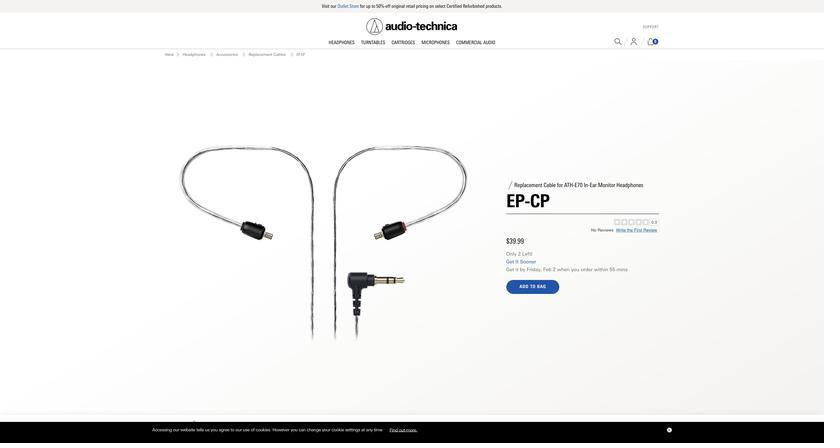 Task type: locate. For each thing, give the bounding box(es) containing it.
1 horizontal spatial 2
[[553, 267, 556, 272]]

at
[[361, 427, 365, 433]]

our left the use
[[236, 427, 242, 433]]

our for visit
[[331, 3, 337, 9]]

ep-cp left website
[[165, 424, 180, 431]]

off
[[386, 3, 391, 9]]

cable
[[544, 182, 556, 189]]

1 horizontal spatial breadcrumbs image
[[210, 53, 214, 57]]

replacement for replacement cable for ath-e70 in-ear monitor headphones
[[515, 182, 543, 189]]

0 horizontal spatial ep-
[[165, 424, 173, 431]]

ep-cp right cables
[[297, 52, 305, 57]]

turntables
[[361, 39, 385, 45]]

2 horizontal spatial you
[[571, 267, 580, 272]]

2 vertical spatial ep-cp
[[165, 424, 180, 431]]

2 vertical spatial headphones
[[617, 182, 644, 189]]

no reviews write the first review
[[591, 228, 658, 233]]

1 horizontal spatial to
[[372, 3, 375, 9]]

breadcrumbs image right cables
[[290, 53, 294, 57]]

original
[[392, 3, 405, 9]]

when
[[557, 267, 570, 272]]

headphones
[[329, 39, 355, 45], [183, 52, 206, 57], [617, 182, 644, 189]]

basket image
[[647, 38, 655, 45]]

you for you
[[291, 427, 298, 433]]

0 horizontal spatial replacement
[[249, 52, 273, 57]]

support link
[[643, 25, 659, 29]]

2 breadcrumbs image from the left
[[210, 53, 214, 57]]

replacement left cables
[[249, 52, 273, 57]]

replacement cable for ath-e70 in-ear monitor headphones
[[515, 182, 644, 189]]

us
[[205, 427, 210, 433]]

out
[[399, 427, 405, 433]]

2 vertical spatial cp
[[173, 424, 180, 431]]

headphones inside "link"
[[329, 39, 355, 45]]

monitor
[[598, 182, 616, 189]]

write
[[616, 228, 626, 233]]

ep-
[[297, 52, 301, 57], [507, 190, 530, 212], [165, 424, 173, 431]]

2 right feb
[[553, 267, 556, 272]]

e70
[[575, 182, 583, 189]]

ep-cp
[[297, 52, 305, 57], [507, 190, 550, 212], [165, 424, 180, 431]]

1 horizontal spatial headphones link
[[326, 39, 358, 46]]

change
[[307, 427, 321, 433]]

1 vertical spatial ep-cp
[[507, 190, 550, 212]]

outlet
[[338, 3, 349, 9]]

1 vertical spatial for
[[557, 182, 563, 189]]

headphones right monitor on the top right of page
[[617, 182, 644, 189]]

0 horizontal spatial ep-cp
[[165, 424, 180, 431]]

2 horizontal spatial ep-
[[507, 190, 530, 212]]

you
[[571, 267, 580, 272], [211, 427, 218, 433], [291, 427, 298, 433]]

2 left left!
[[518, 251, 521, 257]]

for left up
[[360, 3, 365, 9]]

0 horizontal spatial breadcrumbs image
[[176, 53, 180, 57]]

get
[[507, 259, 514, 265], [507, 267, 514, 272]]

2 horizontal spatial ep-cp
[[507, 190, 550, 212]]

breadcrumbs image
[[176, 53, 180, 57], [210, 53, 214, 57]]

commercial audio
[[456, 39, 496, 45]]

store logo image
[[367, 18, 458, 35]]

1 horizontal spatial replacement
[[515, 182, 543, 189]]

replacement
[[249, 52, 273, 57], [515, 182, 543, 189]]

0 horizontal spatial 2
[[518, 251, 521, 257]]

2 get from the top
[[507, 267, 514, 272]]

0 vertical spatial for
[[360, 3, 365, 9]]

our right visit
[[331, 3, 337, 9]]

1 vertical spatial get
[[507, 267, 514, 272]]

breadcrumbs image for headphones
[[176, 53, 180, 57]]

0 vertical spatial cp
[[301, 52, 305, 57]]

1 vertical spatial replacement
[[515, 182, 543, 189]]

reviews right cookies.
[[274, 424, 291, 430]]

you left can
[[291, 427, 298, 433]]

left!
[[523, 251, 533, 257]]

0 horizontal spatial to
[[231, 427, 234, 433]]

50%-
[[376, 3, 386, 9]]

for
[[360, 3, 365, 9], [557, 182, 563, 189]]

1 horizontal spatial breadcrumbs image
[[290, 53, 294, 57]]

the
[[627, 228, 633, 233]]

on
[[430, 3, 434, 9]]

cp right cables
[[301, 52, 305, 57]]

certified
[[447, 3, 462, 9]]

accessories
[[216, 52, 238, 57]]

visit
[[322, 3, 330, 9]]

0 vertical spatial replacement
[[249, 52, 273, 57]]

review
[[644, 228, 658, 233]]

0 horizontal spatial our
[[173, 427, 179, 433]]

replacement left cable
[[515, 182, 543, 189]]

cables
[[274, 52, 286, 57]]

1 horizontal spatial headphones
[[329, 39, 355, 45]]

to
[[372, 3, 375, 9], [231, 427, 234, 433]]

headphones right home
[[183, 52, 206, 57]]

you right us
[[211, 427, 218, 433]]

reviews
[[598, 228, 614, 233], [274, 424, 291, 430]]

0 vertical spatial reviews
[[598, 228, 614, 233]]

1 vertical spatial headphones link
[[183, 52, 206, 58]]

0 vertical spatial get
[[507, 259, 514, 265]]

to right up
[[372, 3, 375, 9]]

home link
[[165, 52, 174, 58]]

cp
[[301, 52, 305, 57], [530, 190, 550, 212], [173, 424, 180, 431]]

select
[[435, 3, 446, 9]]

headphones link left turntables
[[326, 39, 358, 46]]

products.
[[486, 3, 503, 9]]

cp left website
[[173, 424, 180, 431]]

headphones left turntables
[[329, 39, 355, 45]]

0 horizontal spatial breadcrumbs image
[[242, 53, 246, 57]]

1 get from the top
[[507, 259, 514, 265]]

2 horizontal spatial our
[[331, 3, 337, 9]]

0 vertical spatial 2
[[518, 251, 521, 257]]

store
[[350, 3, 359, 9]]

headphones for headphones "link" to the left
[[183, 52, 206, 57]]

find out more.
[[390, 427, 418, 433]]

pricing
[[416, 3, 429, 9]]

accessing our website tells us you agree to our use of cookies. however you can change your cookie settings at any time.
[[152, 427, 385, 433]]

our left website
[[173, 427, 179, 433]]

find out more. link
[[385, 425, 422, 435]]

0 horizontal spatial reviews
[[274, 424, 291, 430]]

microphones
[[422, 39, 450, 45]]

1 horizontal spatial you
[[291, 427, 298, 433]]

1 vertical spatial reviews
[[274, 424, 291, 430]]

cartridges
[[392, 39, 415, 45]]

$39.99
[[507, 237, 524, 246]]

accessing
[[152, 427, 172, 433]]

you for sooner
[[571, 267, 580, 272]]

0 horizontal spatial headphones
[[183, 52, 206, 57]]

0 link
[[647, 38, 659, 45]]

breadcrumbs image right accessories link
[[242, 53, 246, 57]]

divider line image
[[624, 38, 628, 46], [641, 38, 645, 46], [507, 181, 515, 189], [185, 421, 198, 434]]

cp down cable
[[530, 190, 550, 212]]

our
[[331, 3, 337, 9], [173, 427, 179, 433], [236, 427, 242, 433]]

replacement cables
[[249, 52, 286, 57]]

0 vertical spatial ep-
[[297, 52, 301, 57]]

headphones link right 'home' link on the left
[[183, 52, 206, 58]]

0 vertical spatial headphones link
[[326, 39, 358, 46]]

headphones link
[[326, 39, 358, 46], [183, 52, 206, 58]]

breadcrumbs image left accessories link
[[210, 53, 214, 57]]

rated 0.0 out of 5 stars image
[[614, 219, 659, 226]]

cookie
[[332, 427, 344, 433]]

1 horizontal spatial ep-
[[297, 52, 301, 57]]

0 vertical spatial ep-cp
[[297, 52, 305, 57]]

you left order
[[571, 267, 580, 272]]

0 vertical spatial to
[[372, 3, 375, 9]]

1 vertical spatial cp
[[530, 190, 550, 212]]

1 horizontal spatial reviews
[[598, 228, 614, 233]]

to right agree
[[231, 427, 234, 433]]

however
[[273, 427, 290, 433]]

up
[[366, 3, 371, 9]]

1 vertical spatial headphones
[[183, 52, 206, 57]]

cross image
[[668, 429, 671, 432]]

reviews right no
[[598, 228, 614, 233]]

breadcrumbs image right 'home' link on the left
[[176, 53, 180, 57]]

breadcrumbs image
[[242, 53, 246, 57], [290, 53, 294, 57]]

you inside the only 2 left! get it sooner get it by friday, feb 2 when you order within 55 mins
[[571, 267, 580, 272]]

None submit
[[507, 280, 560, 294]]

1 breadcrumbs image from the left
[[176, 53, 180, 57]]

ep-cp down cable
[[507, 190, 550, 212]]

ear
[[590, 182, 597, 189]]

2
[[518, 251, 521, 257], [553, 267, 556, 272]]

0 vertical spatial headphones
[[329, 39, 355, 45]]

cookies.
[[256, 427, 271, 433]]

home
[[165, 52, 174, 57]]

replacement for replacement cables
[[249, 52, 273, 57]]

1 horizontal spatial cp
[[301, 52, 305, 57]]

feb
[[543, 267, 552, 272]]

accessories link
[[216, 52, 238, 58]]

2 horizontal spatial cp
[[530, 190, 550, 212]]

for left ath-
[[557, 182, 563, 189]]



Task type: vqa. For each thing, say whether or not it's contained in the screenshot.
Write
yes



Task type: describe. For each thing, give the bounding box(es) containing it.
find
[[390, 427, 398, 433]]

sooner
[[520, 259, 536, 265]]

2 breadcrumbs image from the left
[[290, 53, 294, 57]]

magnifying glass image
[[615, 38, 622, 45]]

settings
[[345, 427, 360, 433]]

features
[[250, 424, 269, 430]]

mins
[[617, 267, 628, 272]]

turntables link
[[358, 39, 389, 46]]

2 horizontal spatial headphones
[[617, 182, 644, 189]]

replacement cables link
[[249, 52, 286, 58]]

gallery
[[228, 424, 245, 430]]

cartridges link
[[389, 39, 418, 46]]

commercial audio link
[[453, 39, 499, 46]]

within
[[594, 267, 609, 272]]

0 horizontal spatial for
[[360, 3, 365, 9]]

1 horizontal spatial for
[[557, 182, 563, 189]]

microphones link
[[418, 39, 453, 46]]

write the first review link
[[616, 228, 658, 233]]

0 horizontal spatial you
[[211, 427, 218, 433]]

visit our outlet store for up to 50%-off original retail pricing on select certified refurbished products.
[[322, 3, 503, 9]]

of
[[251, 427, 255, 433]]

in-
[[584, 182, 590, 189]]

more.
[[406, 427, 418, 433]]

refurbished
[[463, 3, 485, 9]]

0.0
[[652, 220, 658, 225]]

ep cp image
[[152, 60, 494, 415]]

support
[[643, 25, 659, 29]]

tells
[[196, 427, 204, 433]]

1 horizontal spatial our
[[236, 427, 242, 433]]

reviews inside "no reviews write the first review"
[[598, 228, 614, 233]]

only
[[507, 251, 517, 257]]

any
[[366, 427, 373, 433]]

your
[[322, 427, 331, 433]]

use
[[243, 427, 250, 433]]

friday,
[[527, 267, 542, 272]]

can
[[299, 427, 306, 433]]

get it sooner link
[[507, 259, 536, 265]]

1 vertical spatial 2
[[553, 267, 556, 272]]

audio
[[484, 39, 496, 45]]

commercial
[[456, 39, 482, 45]]

0
[[655, 39, 657, 44]]

only 2 left! get it sooner get it by friday, feb 2 when you order within 55 mins
[[507, 251, 628, 272]]

retail
[[406, 3, 415, 9]]

0 horizontal spatial headphones link
[[183, 52, 206, 58]]

website
[[180, 427, 195, 433]]

overview
[[203, 424, 223, 430]]

ath-
[[565, 182, 575, 189]]

1 breadcrumbs image from the left
[[242, 53, 246, 57]]

0 horizontal spatial cp
[[173, 424, 180, 431]]

1 vertical spatial ep-
[[507, 190, 530, 212]]

no
[[591, 228, 597, 233]]

55
[[610, 267, 616, 272]]

first
[[634, 228, 643, 233]]

it
[[516, 259, 519, 265]]

our for accessing
[[173, 427, 179, 433]]

it
[[516, 267, 519, 272]]

outlet store link
[[338, 3, 359, 9]]

order
[[581, 267, 593, 272]]

1 horizontal spatial ep-cp
[[297, 52, 305, 57]]

time.
[[374, 427, 384, 433]]

agree
[[219, 427, 230, 433]]

by
[[520, 267, 526, 272]]

1 vertical spatial to
[[231, 427, 234, 433]]

2 vertical spatial ep-
[[165, 424, 173, 431]]

breadcrumbs image for accessories
[[210, 53, 214, 57]]

headphones for headphones "link" to the right
[[329, 39, 355, 45]]



